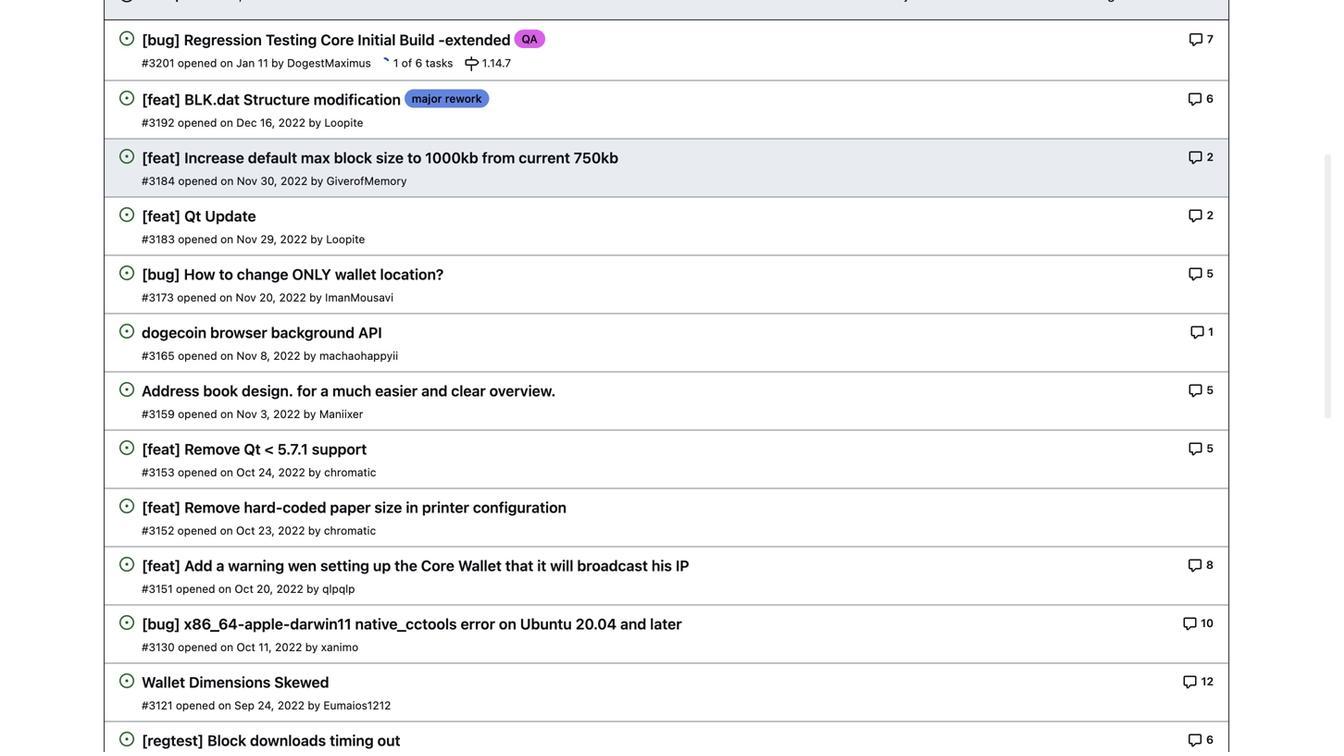 Task type: describe. For each thing, give the bounding box(es) containing it.
1 for 1 of 6 tasks
[[393, 56, 398, 69]]

and inside address book design. for a much easier and clear overview. #3159             opened on nov 3, 2022 by maniixer
[[421, 382, 447, 400]]

to inside [feat] increase default max block size to 1000kb from current 750kb #3184             opened on nov 30, 2022 by giverofmemory
[[407, 149, 422, 167]]

#3130
[[142, 641, 175, 654]]

and inside [bug] x86_64-apple-darwin11 native_cctools error on ubuntu 20.04 and later #3130             opened on oct 11, 2022 by xanimo
[[620, 616, 646, 633]]

printer
[[422, 499, 469, 517]]

default
[[248, 149, 297, 167]]

on inside [feat] increase default max block size to 1000kb from current 750kb #3184             opened on nov 30, 2022 by giverofmemory
[[221, 175, 234, 187]]

[bug] x86_64-apple-darwin11 native_cctools error on ubuntu 20.04 and later link
[[142, 616, 682, 633]]

by up max
[[309, 116, 321, 129]]

[feat] for [feat] increase default max block size to 1000kb from current 750kb #3184             opened on nov 30, 2022 by giverofmemory
[[142, 149, 181, 167]]

darwin11
[[290, 616, 351, 633]]

[feat] for [feat] remove hard-coded paper size in printer configuration #3152             opened on oct 23, 2022 by chromatic
[[142, 499, 181, 517]]

by inside [feat] remove qt < 5.7.1 support #3153             opened on oct 24, 2022 by chromatic
[[308, 466, 321, 479]]

ubuntu
[[520, 616, 572, 633]]

his
[[652, 557, 672, 575]]

giverofmemory
[[326, 175, 407, 187]]

xanimo link
[[321, 641, 358, 654]]

by right 11
[[271, 56, 284, 69]]

2022 inside [feat] increase default max block size to 1000kb from current 750kb #3184             opened on nov 30, 2022 by giverofmemory
[[280, 175, 308, 187]]

comment image for ip
[[1188, 559, 1203, 573]]

8
[[1206, 559, 1214, 572]]

size for block
[[376, 149, 404, 167]]

open issue image for [feat] remove qt < 5.7.1 support
[[119, 441, 134, 455]]

nov inside [bug]   how to change only wallet location? #3173             opened on nov 20, 2022 by imanmousavi
[[236, 291, 256, 304]]

open issue image for [bug] x86_64-apple-darwin11 native_cctools error on ubuntu 20.04 and later
[[119, 616, 134, 630]]

2 5 link from the top
[[1188, 382, 1214, 398]]

#3201             opened on jan 11 by dogestmaximus
[[142, 56, 371, 69]]

2022 inside [bug] x86_64-apple-darwin11 native_cctools error on ubuntu 20.04 and later #3130             opened on oct 11, 2022 by xanimo
[[275, 641, 302, 654]]

7 open issue image from the top
[[119, 732, 134, 747]]

by inside [feat]  add a warning wen setting up the core wallet that it will broadcast his ip #3151             opened on oct 20, 2022 by qlpqlp
[[307, 583, 319, 596]]

2 link for loopite
[[1188, 207, 1214, 223]]

wen
[[288, 557, 317, 575]]

0 vertical spatial loopite
[[324, 116, 363, 129]]

5 for [bug]   how to change only wallet location?
[[1206, 267, 1214, 280]]

coded
[[283, 499, 326, 517]]

10 link
[[1182, 615, 1214, 632]]

jan
[[236, 56, 255, 69]]

#3192
[[142, 116, 175, 129]]

dec
[[236, 116, 257, 129]]

machaohappyii link
[[319, 349, 398, 362]]

opened inside [bug]   how to change only wallet location? #3173             opened on nov 20, 2022 by imanmousavi
[[177, 291, 216, 304]]

overview.
[[489, 382, 556, 400]]

on inside [feat] remove hard-coded paper size in printer configuration #3152             opened on oct 23, 2022 by chromatic
[[220, 524, 233, 537]]

regression
[[184, 31, 262, 49]]

6 for 1st "6" link from the bottom
[[1206, 734, 1214, 747]]

#3153
[[142, 466, 175, 479]]

#3121
[[142, 699, 173, 712]]

1.14.7
[[482, 56, 511, 69]]

open issue image for [bug] regression testing core initial build -extended
[[119, 31, 134, 46]]

[bug]   how to change only wallet location? link
[[142, 266, 444, 283]]

dogestmaximus
[[287, 56, 371, 69]]

much
[[332, 382, 371, 400]]

8 link
[[1188, 557, 1214, 573]]

initial
[[358, 31, 396, 49]]

opened down regression
[[178, 56, 217, 69]]

api
[[358, 324, 382, 342]]

timing
[[330, 732, 374, 750]]

comment image for 7 link
[[1189, 32, 1204, 47]]

opened inside [feat] increase default max block size to 1000kb from current 750kb #3184             opened on nov 30, 2022 by giverofmemory
[[178, 175, 217, 187]]

[bug] for [bug]   how to change only wallet location? #3173             opened on nov 20, 2022 by imanmousavi
[[142, 266, 180, 283]]

open issue image for [feat] increase default max block size to 1000kb from current 750kb
[[119, 149, 134, 164]]

#3201
[[142, 56, 174, 69]]

comment image for [bug]   how to change only wallet location?'s 5 link
[[1188, 267, 1203, 282]]

nov inside address book design. for a much easier and clear overview. #3159             opened on nov 3, 2022 by maniixer
[[236, 408, 257, 421]]

blk.dat
[[184, 91, 240, 108]]

extended
[[445, 31, 511, 49]]

loopite link for on nov 29, 2022
[[326, 233, 365, 246]]

comment image for 30,
[[1188, 150, 1203, 165]]

1000kb
[[425, 149, 478, 167]]

from
[[482, 149, 515, 167]]

12
[[1201, 675, 1214, 688]]

opened inside [feat]  add a warning wen setting up the core wallet that it will broadcast his ip #3151             opened on oct 20, 2022 by qlpqlp
[[176, 583, 215, 596]]

[regtest]
[[142, 732, 204, 750]]

#3165
[[142, 349, 175, 362]]

by inside address book design. for a much easier and clear overview. #3159             opened on nov 3, 2022 by maniixer
[[303, 408, 316, 421]]

[feat] for [feat]  add a warning wen setting up the core wallet that it will broadcast his ip #3151             opened on oct 20, 2022 by qlpqlp
[[142, 557, 181, 575]]

warning
[[228, 557, 284, 575]]

chromatic link for size
[[324, 524, 376, 537]]

dogestmaximus link
[[287, 56, 371, 69]]

open issue image for [feat] remove hard-coded paper size in printer configuration
[[119, 499, 134, 514]]

2022 right 16, at the top of the page
[[278, 116, 305, 129]]

oct inside [feat]  add a warning wen setting up the core wallet that it will broadcast his ip #3151             opened on oct 20, 2022 by qlpqlp
[[235, 583, 253, 596]]

13 open issue element from the top
[[119, 732, 134, 747]]

nov inside [feat] qt update #3183             opened on nov 29, 2022 by loopite
[[237, 233, 257, 246]]

of
[[402, 56, 412, 69]]

design.
[[242, 382, 293, 400]]

2 for loopite
[[1207, 209, 1214, 222]]

downloads
[[250, 732, 326, 750]]

12 link
[[1183, 673, 1214, 690]]

eumaios1212 link
[[323, 699, 391, 712]]

[feat] remove qt < 5.7.1 support link
[[142, 441, 367, 458]]

on right "error"
[[499, 616, 516, 633]]

open issue image for [feat] blk.dat structure modification
[[119, 91, 134, 106]]

ip
[[676, 557, 689, 575]]

oct inside [feat] remove qt < 5.7.1 support #3153             opened on oct 24, 2022 by chromatic
[[236, 466, 255, 479]]

[feat] increase default max block size to 1000kb from current 750kb link
[[142, 149, 618, 167]]

by inside [feat] qt update #3183             opened on nov 29, 2022 by loopite
[[310, 233, 323, 246]]

easier
[[375, 382, 418, 400]]

[bug] regression testing core initial build -extended
[[142, 31, 511, 49]]

11,
[[259, 641, 272, 654]]

open issue image for address book design. for a much easier and clear overview.
[[119, 382, 134, 397]]

on left jan
[[220, 56, 233, 69]]

opened inside [feat] remove qt < 5.7.1 support #3153             opened on oct 24, 2022 by chromatic
[[178, 466, 217, 479]]

clear
[[451, 382, 486, 400]]

29,
[[260, 233, 277, 246]]

[feat]  add a warning wen setting up the core wallet that it will broadcast his ip link
[[142, 557, 689, 575]]

add
[[184, 557, 212, 575]]

<
[[264, 441, 274, 458]]

open issue element for dogecoin browser background api
[[119, 324, 134, 339]]

comment image for first "6" link from the top
[[1188, 92, 1203, 107]]

20, inside [feat]  add a warning wen setting up the core wallet that it will broadcast his ip #3151             opened on oct 20, 2022 by qlpqlp
[[257, 583, 273, 596]]

address
[[142, 382, 199, 400]]

5 for [feat] remove qt < 5.7.1 support
[[1206, 442, 1214, 455]]

2022 inside dogecoin browser background api #3165             opened on nov 8, 2022 by machaohappyii
[[273, 349, 300, 362]]

on inside [feat] remove qt < 5.7.1 support #3153             opened on oct 24, 2022 by chromatic
[[220, 466, 233, 479]]

imanmousavi
[[325, 291, 394, 304]]

size for paper
[[374, 499, 402, 517]]

0 vertical spatial 6
[[415, 56, 422, 69]]

open issue element for [feat] remove qt < 5.7.1 support
[[119, 440, 134, 455]]

will
[[550, 557, 573, 575]]

nov inside dogecoin browser background api #3165             opened on nov 8, 2022 by machaohappyii
[[236, 349, 257, 362]]

sep
[[234, 699, 255, 712]]

issue opened image
[[119, 0, 134, 2]]

native_cctools
[[355, 616, 457, 633]]

11
[[258, 56, 268, 69]]

support
[[312, 441, 367, 458]]

opened inside dogecoin browser background api #3165             opened on nov 8, 2022 by machaohappyii
[[178, 349, 217, 362]]

block
[[334, 149, 372, 167]]

wallet inside wallet dimensions skewed #3121             opened on sep 24, 2022 by eumaios1212
[[142, 674, 185, 692]]

1 for 1
[[1208, 325, 1214, 338]]

milestone image
[[464, 56, 479, 71]]

opened inside [bug] x86_64-apple-darwin11 native_cctools error on ubuntu 20.04 and later #3130             opened on oct 11, 2022 by xanimo
[[178, 641, 217, 654]]

max
[[301, 149, 330, 167]]

major rework link
[[404, 90, 489, 108]]

it
[[537, 557, 546, 575]]

comment image inside 12 link
[[1183, 675, 1198, 690]]

16,
[[260, 116, 275, 129]]

[feat] increase default max block size to 1000kb from current 750kb #3184             opened on nov 30, 2022 by giverofmemory
[[142, 149, 618, 187]]

[regtest] block downloads timing out link
[[142, 732, 400, 750]]

broadcast
[[577, 557, 648, 575]]

2022 inside [feat]  add a warning wen setting up the core wallet that it will broadcast his ip #3151             opened on oct 20, 2022 by qlpqlp
[[276, 583, 303, 596]]

open issue element for [feat] remove hard-coded paper size in printer configuration
[[119, 499, 134, 514]]

dogecoin
[[142, 324, 207, 342]]

2 6 link from the top
[[1188, 732, 1214, 748]]

imanmousavi link
[[325, 291, 394, 304]]

by inside wallet dimensions skewed #3121             opened on sep 24, 2022 by eumaios1212
[[308, 699, 320, 712]]

#3151
[[142, 583, 173, 596]]

open issue element for wallet dimensions skewed
[[119, 673, 134, 689]]

open issue image for [feat]  add a warning wen setting up the core wallet that it will broadcast his ip
[[119, 557, 134, 572]]

open issue element for [bug]   how to change only wallet location?
[[119, 265, 134, 280]]

modification
[[313, 91, 401, 108]]

tasks
[[425, 56, 453, 69]]

0 horizontal spatial core
[[321, 31, 354, 49]]

qa link
[[514, 30, 545, 48]]

comment image for 1st "6" link from the bottom
[[1188, 733, 1203, 748]]

chromatic link for support
[[324, 466, 376, 479]]

hard-
[[244, 499, 283, 517]]



Task type: locate. For each thing, give the bounding box(es) containing it.
block
[[207, 732, 246, 750]]

open issue element for [feat] blk.dat structure modification
[[119, 90, 134, 106]]

2 [feat] from the top
[[142, 149, 181, 167]]

by down background
[[304, 349, 316, 362]]

0 horizontal spatial wallet
[[142, 674, 185, 692]]

[feat] inside [feat] remove hard-coded paper size in printer configuration #3152             opened on oct 23, 2022 by chromatic
[[142, 499, 181, 517]]

oct left 23,
[[236, 524, 255, 537]]

-
[[438, 31, 445, 49]]

[bug] regression testing core initial build -extended link
[[142, 31, 511, 49]]

1 vertical spatial remove
[[184, 499, 240, 517]]

24, right sep
[[258, 699, 274, 712]]

1 horizontal spatial a
[[320, 382, 329, 400]]

loopite link
[[324, 116, 363, 129], [326, 233, 365, 246]]

oct inside [feat] remove hard-coded paper size in printer configuration #3152             opened on oct 23, 2022 by chromatic
[[236, 524, 255, 537]]

6 open issue image from the top
[[119, 616, 134, 630]]

1 [bug] from the top
[[142, 31, 180, 49]]

1 open issue image from the top
[[119, 207, 134, 222]]

qt inside [feat] remove qt < 5.7.1 support #3153             opened on oct 24, 2022 by chromatic
[[244, 441, 261, 458]]

24,
[[258, 466, 275, 479], [258, 699, 274, 712]]

open issue element for [bug] x86_64-apple-darwin11 native_cctools error on ubuntu 20.04 and later
[[119, 615, 134, 630]]

0 vertical spatial chromatic link
[[324, 466, 376, 479]]

6 [feat] from the top
[[142, 557, 181, 575]]

by down coded
[[308, 524, 321, 537]]

3 [bug] from the top
[[142, 616, 180, 633]]

how
[[184, 266, 215, 283]]

nov left "8,"
[[236, 349, 257, 362]]

6 right of
[[415, 56, 422, 69]]

opened inside [feat] remove hard-coded paper size in printer configuration #3152             opened on oct 23, 2022 by chromatic
[[177, 524, 217, 537]]

oct
[[236, 466, 255, 479], [236, 524, 255, 537], [235, 583, 253, 596], [236, 641, 255, 654]]

11 open issue element from the top
[[119, 615, 134, 630]]

0 vertical spatial core
[[321, 31, 354, 49]]

opened up add
[[177, 524, 217, 537]]

2 2 link from the top
[[1188, 207, 1214, 223]]

by down only
[[309, 291, 322, 304]]

#3192             opened on dec 16, 2022 by loopite
[[142, 116, 363, 129]]

and left clear
[[421, 382, 447, 400]]

6 for first "6" link from the top
[[1206, 92, 1214, 105]]

a inside address book design. for a much easier and clear overview. #3159             opened on nov 3, 2022 by maniixer
[[320, 382, 329, 400]]

5 open issue image from the top
[[119, 557, 134, 572]]

0 vertical spatial 20,
[[259, 291, 276, 304]]

remove left the hard-
[[184, 499, 240, 517]]

5 link for [feat] remove qt < 5.7.1 support
[[1188, 440, 1214, 457]]

on up x86_64-
[[218, 583, 231, 596]]

20,
[[259, 291, 276, 304], [257, 583, 273, 596]]

current
[[519, 149, 570, 167]]

[feat] up "#3192"
[[142, 91, 181, 108]]

background
[[271, 324, 355, 342]]

2022 right the 3,
[[273, 408, 300, 421]]

[feat] remove hard-coded paper size in printer configuration #3152             opened on oct 23, 2022 by chromatic
[[142, 499, 567, 537]]

open issue image for dogecoin browser background api
[[119, 324, 134, 339]]

1 vertical spatial loopite link
[[326, 233, 365, 246]]

opened down "dogecoin"
[[178, 349, 217, 362]]

opened inside [feat] qt update #3183             opened on nov 29, 2022 by loopite
[[178, 233, 217, 246]]

5 open issue image from the top
[[119, 499, 134, 514]]

2 open issue image from the top
[[119, 91, 134, 106]]

0 vertical spatial size
[[376, 149, 404, 167]]

size left in
[[374, 499, 402, 517]]

6 down 12
[[1206, 734, 1214, 747]]

opened inside wallet dimensions skewed #3121             opened on sep 24, 2022 by eumaios1212
[[176, 699, 215, 712]]

apple-
[[244, 616, 290, 633]]

0 vertical spatial loopite link
[[324, 116, 363, 129]]

machaohappyii
[[319, 349, 398, 362]]

a right for
[[320, 382, 329, 400]]

1 6 link from the top
[[1188, 90, 1214, 107]]

[bug] for [bug] x86_64-apple-darwin11 native_cctools error on ubuntu 20.04 and later #3130             opened on oct 11, 2022 by xanimo
[[142, 616, 180, 633]]

1 vertical spatial core
[[421, 557, 454, 575]]

loopite
[[324, 116, 363, 129], [326, 233, 365, 246]]

[feat] qt update link
[[142, 207, 256, 225]]

0 vertical spatial 2 link
[[1188, 149, 1214, 165]]

1 vertical spatial chromatic
[[324, 524, 376, 537]]

by down darwin11
[[305, 641, 318, 654]]

1 horizontal spatial 1
[[1208, 325, 1214, 338]]

0 horizontal spatial 1
[[393, 56, 398, 69]]

on down 'update'
[[220, 233, 233, 246]]

1 remove from the top
[[184, 441, 240, 458]]

8 open issue element from the top
[[119, 440, 134, 455]]

qt left <
[[244, 441, 261, 458]]

0 horizontal spatial and
[[421, 382, 447, 400]]

1 vertical spatial 2
[[1207, 209, 1214, 222]]

0 vertical spatial 2
[[1207, 150, 1214, 163]]

major
[[412, 92, 442, 105]]

3 open issue element from the top
[[119, 149, 134, 164]]

0 vertical spatial 24,
[[258, 466, 275, 479]]

a inside [feat]  add a warning wen setting up the core wallet that it will broadcast his ip #3151             opened on oct 20, 2022 by qlpqlp
[[216, 557, 224, 575]]

2 vertical spatial 5 link
[[1188, 440, 1214, 457]]

and
[[421, 382, 447, 400], [620, 616, 646, 633]]

5 open issue element from the top
[[119, 265, 134, 280]]

[bug] up #3130
[[142, 616, 180, 633]]

open issue image
[[119, 207, 134, 222], [119, 266, 134, 280], [119, 324, 134, 339], [119, 382, 134, 397], [119, 557, 134, 572], [119, 674, 134, 689], [119, 732, 134, 747]]

1 vertical spatial 6
[[1206, 92, 1214, 105]]

on inside [bug]   how to change only wallet location? #3173             opened on nov 20, 2022 by imanmousavi
[[219, 291, 233, 304]]

in
[[406, 499, 418, 517]]

4 open issue element from the top
[[119, 207, 134, 222]]

2022 right 29,
[[280, 233, 307, 246]]

2022 inside address book design. for a much easier and clear overview. #3159             opened on nov 3, 2022 by maniixer
[[273, 408, 300, 421]]

on down "book"
[[220, 408, 233, 421]]

update
[[205, 207, 256, 225]]

by down skewed
[[308, 699, 320, 712]]

[feat] up the #3151
[[142, 557, 181, 575]]

and left later
[[620, 616, 646, 633]]

2022 inside wallet dimensions skewed #3121             opened on sep 24, 2022 by eumaios1212
[[277, 699, 305, 712]]

build
[[399, 31, 435, 49]]

comment image for 1 link
[[1190, 325, 1205, 340]]

error
[[461, 616, 495, 633]]

1 5 link from the top
[[1188, 265, 1214, 282]]

8,
[[260, 349, 270, 362]]

2 vertical spatial [bug]
[[142, 616, 180, 633]]

oct inside [bug] x86_64-apple-darwin11 native_cctools error on ubuntu 20.04 and later #3130             opened on oct 11, 2022 by xanimo
[[236, 641, 255, 654]]

#3184
[[142, 175, 175, 187]]

1 2 link from the top
[[1188, 149, 1214, 165]]

[feat] remove qt < 5.7.1 support #3153             opened on oct 24, 2022 by chromatic
[[142, 441, 376, 479]]

open issue image for wallet dimensions skewed
[[119, 674, 134, 689]]

1 vertical spatial wallet
[[142, 674, 185, 692]]

chromatic inside [feat] remove hard-coded paper size in printer configuration #3152             opened on oct 23, 2022 by chromatic
[[324, 524, 376, 537]]

open issue element
[[119, 31, 134, 46], [119, 90, 134, 106], [119, 149, 134, 164], [119, 207, 134, 222], [119, 265, 134, 280], [119, 324, 134, 339], [119, 382, 134, 397], [119, 440, 134, 455], [119, 499, 134, 514], [119, 557, 134, 572], [119, 615, 134, 630], [119, 673, 134, 689], [119, 732, 134, 747]]

remove
[[184, 441, 240, 458], [184, 499, 240, 517]]

maniixer link
[[319, 408, 363, 421]]

1 vertical spatial chromatic link
[[324, 524, 376, 537]]

2 open issue image from the top
[[119, 266, 134, 280]]

20, down change
[[259, 291, 276, 304]]

[bug] inside [bug] x86_64-apple-darwin11 native_cctools error on ubuntu 20.04 and later #3130             opened on oct 11, 2022 by xanimo
[[142, 616, 180, 633]]

configuration
[[473, 499, 567, 517]]

1 vertical spatial and
[[620, 616, 646, 633]]

testing
[[266, 31, 317, 49]]

comment image for second 5 link from the top of the page
[[1188, 384, 1203, 398]]

comment image
[[1188, 150, 1203, 165], [1188, 442, 1203, 457], [1188, 559, 1203, 573], [1182, 617, 1197, 632], [1183, 675, 1198, 690]]

wallet dimensions skewed #3121             opened on sep 24, 2022 by eumaios1212
[[142, 674, 391, 712]]

2 open issue element from the top
[[119, 90, 134, 106]]

skewed
[[274, 674, 329, 692]]

2 vertical spatial 5
[[1206, 442, 1214, 455]]

nov inside [feat] increase default max block size to 1000kb from current 750kb #3184             opened on nov 30, 2022 by giverofmemory
[[237, 175, 257, 187]]

loopite link for on dec 16, 2022
[[324, 116, 363, 129]]

1 2 from the top
[[1207, 150, 1214, 163]]

open issue element for [feat]  add a warning wen setting up the core wallet that it will broadcast his ip
[[119, 557, 134, 572]]

on inside [feat] qt update #3183             opened on nov 29, 2022 by loopite
[[220, 233, 233, 246]]

2022 right 11,
[[275, 641, 302, 654]]

later
[[650, 616, 682, 633]]

2 5 from the top
[[1206, 384, 1214, 397]]

qa
[[522, 33, 538, 46]]

2022 inside [feat] remove qt < 5.7.1 support #3153             opened on oct 24, 2022 by chromatic
[[278, 466, 305, 479]]

comment image inside 8 "link"
[[1188, 559, 1203, 573]]

1 vertical spatial 1
[[1208, 325, 1214, 338]]

3,
[[260, 408, 270, 421]]

wallet
[[335, 266, 376, 283]]

[feat] inside [feat]  add a warning wen setting up the core wallet that it will broadcast his ip #3151             opened on oct 20, 2022 by qlpqlp
[[142, 557, 181, 575]]

comment image inside 1 link
[[1190, 325, 1205, 340]]

chromatic link down paper
[[324, 524, 376, 537]]

on down increase
[[221, 175, 234, 187]]

opened down "book"
[[178, 408, 217, 421]]

[feat] blk.dat structure modification link
[[142, 91, 401, 108]]

oct down the [feat] remove qt < 5.7.1 support link
[[236, 466, 255, 479]]

6 open issue image from the top
[[119, 674, 134, 689]]

5 link for [bug]   how to change only wallet location?
[[1188, 265, 1214, 282]]

3 open issue image from the top
[[119, 149, 134, 164]]

on up the browser
[[219, 291, 233, 304]]

[feat] up #3183
[[142, 207, 181, 225]]

0 vertical spatial 5
[[1206, 267, 1214, 280]]

[feat] inside [feat] increase default max block size to 1000kb from current 750kb #3184             opened on nov 30, 2022 by giverofmemory
[[142, 149, 181, 167]]

6 link
[[1188, 90, 1214, 107], [1188, 732, 1214, 748]]

2
[[1207, 150, 1214, 163], [1207, 209, 1214, 222]]

0 vertical spatial and
[[421, 382, 447, 400]]

remove for hard-
[[184, 499, 240, 517]]

opened down [feat] qt update link
[[178, 233, 217, 246]]

loopite link down modification
[[324, 116, 363, 129]]

0 vertical spatial a
[[320, 382, 329, 400]]

remove inside [feat] remove qt < 5.7.1 support #3153             opened on oct 24, 2022 by chromatic
[[184, 441, 240, 458]]

opened down how
[[177, 291, 216, 304]]

core right the
[[421, 557, 454, 575]]

5 link
[[1188, 265, 1214, 282], [1188, 382, 1214, 398], [1188, 440, 1214, 457]]

6 down 7
[[1206, 92, 1214, 105]]

that
[[505, 557, 533, 575]]

#3152
[[142, 524, 174, 537]]

20, inside [bug]   how to change only wallet location? #3173             opened on nov 20, 2022 by imanmousavi
[[259, 291, 276, 304]]

size up the giverofmemory
[[376, 149, 404, 167]]

maniixer
[[319, 408, 363, 421]]

only
[[292, 266, 331, 283]]

oct left 11,
[[236, 641, 255, 654]]

opened down increase
[[178, 175, 217, 187]]

on left 23,
[[220, 524, 233, 537]]

nov left 30,
[[237, 175, 257, 187]]

3 5 link from the top
[[1188, 440, 1214, 457]]

wallet up #3121
[[142, 674, 185, 692]]

paper
[[330, 499, 371, 517]]

qt left 'update'
[[184, 207, 201, 225]]

[bug] for [bug] regression testing core initial build -extended
[[142, 31, 180, 49]]

for
[[297, 382, 317, 400]]

setting
[[320, 557, 369, 575]]

by inside [feat] increase default max block size to 1000kb from current 750kb #3184             opened on nov 30, 2022 by giverofmemory
[[311, 175, 323, 187]]

4 open issue image from the top
[[119, 441, 134, 455]]

2 vertical spatial 6
[[1206, 734, 1214, 747]]

size
[[376, 149, 404, 167], [374, 499, 402, 517]]

nov left the 3,
[[236, 408, 257, 421]]

1 [feat] from the top
[[142, 91, 181, 108]]

1 5 from the top
[[1206, 267, 1214, 280]]

opened right #3153
[[178, 466, 217, 479]]

1 vertical spatial 24,
[[258, 699, 274, 712]]

2022 inside [feat] remove hard-coded paper size in printer configuration #3152             opened on oct 23, 2022 by chromatic
[[278, 524, 305, 537]]

remove left <
[[184, 441, 240, 458]]

0 vertical spatial 5 link
[[1188, 265, 1214, 282]]

on inside wallet dimensions skewed #3121             opened on sep 24, 2022 by eumaios1212
[[218, 699, 231, 712]]

2 link for 750kb
[[1188, 149, 1214, 165]]

opened down add
[[176, 583, 215, 596]]

qt inside [feat] qt update #3183             opened on nov 29, 2022 by loopite
[[184, 207, 201, 225]]

by up only
[[310, 233, 323, 246]]

[feat] inside [feat] qt update #3183             opened on nov 29, 2022 by loopite
[[142, 207, 181, 225]]

2022 down skewed
[[277, 699, 305, 712]]

[bug] up #3173
[[142, 266, 180, 283]]

23,
[[258, 524, 275, 537]]

giverofmemory link
[[326, 175, 407, 187]]

0 vertical spatial remove
[[184, 441, 240, 458]]

opened down blk.dat
[[178, 116, 217, 129]]

0 vertical spatial wallet
[[458, 557, 502, 575]]

loopite inside [feat] qt update #3183             opened on nov 29, 2022 by loopite
[[326, 233, 365, 246]]

wallet inside [feat]  add a warning wen setting up the core wallet that it will broadcast his ip #3151             opened on oct 20, 2022 by qlpqlp
[[458, 557, 502, 575]]

nov left 29,
[[237, 233, 257, 246]]

open issue image for [feat] qt update
[[119, 207, 134, 222]]

[feat] for [feat] qt update #3183             opened on nov 29, 2022 by loopite
[[142, 207, 181, 225]]

24, inside wallet dimensions skewed #3121             opened on sep 24, 2022 by eumaios1212
[[258, 699, 274, 712]]

[feat] up #3184
[[142, 149, 181, 167]]

[feat] up '#3152'
[[142, 499, 181, 517]]

by down support
[[308, 466, 321, 479]]

by down wen
[[307, 583, 319, 596]]

0 horizontal spatial a
[[216, 557, 224, 575]]

2022 right "8,"
[[273, 349, 300, 362]]

[feat] for [feat] blk.dat structure modification
[[142, 91, 181, 108]]

comment image inside 7 link
[[1189, 32, 1204, 47]]

chromatic down support
[[324, 466, 376, 479]]

[feat] for [feat] remove qt < 5.7.1 support #3153             opened on oct 24, 2022 by chromatic
[[142, 441, 181, 458]]

2 link
[[1188, 149, 1214, 165], [1188, 207, 1214, 223]]

to left 1000kb
[[407, 149, 422, 167]]

on
[[220, 56, 233, 69], [220, 116, 233, 129], [221, 175, 234, 187], [220, 233, 233, 246], [219, 291, 233, 304], [220, 349, 233, 362], [220, 408, 233, 421], [220, 466, 233, 479], [220, 524, 233, 537], [218, 583, 231, 596], [499, 616, 516, 633], [220, 641, 233, 654], [218, 699, 231, 712]]

10
[[1201, 617, 1214, 630]]

size inside [feat] remove hard-coded paper size in printer configuration #3152             opened on oct 23, 2022 by chromatic
[[374, 499, 402, 517]]

by inside [feat] remove hard-coded paper size in printer configuration #3152             opened on oct 23, 2022 by chromatic
[[308, 524, 321, 537]]

6 link down 7 link
[[1188, 90, 1214, 107]]

0 vertical spatial qt
[[184, 207, 201, 225]]

by inside dogecoin browser background api #3165             opened on nov 8, 2022 by machaohappyii
[[304, 349, 316, 362]]

open issue element for address book design. for a much easier and clear overview.
[[119, 382, 134, 397]]

6 link down 12 link
[[1188, 732, 1214, 748]]

on inside address book design. for a much easier and clear overview. #3159             opened on nov 3, 2022 by maniixer
[[220, 408, 233, 421]]

loopite up wallet
[[326, 233, 365, 246]]

6 open issue element from the top
[[119, 324, 134, 339]]

0 vertical spatial 6 link
[[1188, 90, 1214, 107]]

book
[[203, 382, 238, 400]]

750kb
[[574, 149, 618, 167]]

chromatic down paper
[[324, 524, 376, 537]]

0 vertical spatial to
[[407, 149, 422, 167]]

2 [bug] from the top
[[142, 266, 180, 283]]

1 vertical spatial loopite
[[326, 233, 365, 246]]

open issue element for [feat] qt update
[[119, 207, 134, 222]]

on down x86_64-
[[220, 641, 233, 654]]

1 open issue element from the top
[[119, 31, 134, 46]]

1 vertical spatial a
[[216, 557, 224, 575]]

[feat] inside [feat] remove qt < 5.7.1 support #3153             opened on oct 24, 2022 by chromatic
[[142, 441, 181, 458]]

[bug] x86_64-apple-darwin11 native_cctools error on ubuntu 20.04 and later #3130             opened on oct 11, 2022 by xanimo
[[142, 616, 682, 654]]

by inside [bug]   how to change only wallet location? #3173             opened on nov 20, 2022 by imanmousavi
[[309, 291, 322, 304]]

[bug] up #3201 on the left top of the page
[[142, 31, 180, 49]]

change
[[237, 266, 288, 283]]

1 vertical spatial 5 link
[[1188, 382, 1214, 398]]

#3173
[[142, 291, 174, 304]]

1
[[393, 56, 398, 69], [1208, 325, 1214, 338]]

on down the [feat] remove qt < 5.7.1 support link
[[220, 466, 233, 479]]

out
[[377, 732, 400, 750]]

12 open issue element from the top
[[119, 673, 134, 689]]

size inside [feat] increase default max block size to 1000kb from current 750kb #3184             opened on nov 30, 2022 by giverofmemory
[[376, 149, 404, 167]]

comment image for 11,
[[1182, 617, 1197, 632]]

2022 down 5.7.1
[[278, 466, 305, 479]]

open issue image
[[119, 31, 134, 46], [119, 91, 134, 106], [119, 149, 134, 164], [119, 441, 134, 455], [119, 499, 134, 514], [119, 616, 134, 630]]

remove inside [feat] remove hard-coded paper size in printer configuration #3152             opened on oct 23, 2022 by chromatic
[[184, 499, 240, 517]]

1 horizontal spatial core
[[421, 557, 454, 575]]

1 horizontal spatial to
[[407, 149, 422, 167]]

core up the dogestmaximus link
[[321, 31, 354, 49]]

9 open issue element from the top
[[119, 499, 134, 514]]

1 vertical spatial 2 link
[[1188, 207, 1214, 223]]

a right add
[[216, 557, 224, 575]]

comment image
[[1189, 32, 1204, 47], [1188, 92, 1203, 107], [1188, 209, 1203, 223], [1188, 267, 1203, 282], [1190, 325, 1205, 340], [1188, 384, 1203, 398], [1188, 733, 1203, 748]]

rework
[[445, 92, 482, 105]]

oct down warning
[[235, 583, 253, 596]]

1 horizontal spatial qt
[[244, 441, 261, 458]]

opened right #3121
[[176, 699, 215, 712]]

1 open issue image from the top
[[119, 31, 134, 46]]

on inside [feat]  add a warning wen setting up the core wallet that it will broadcast his ip #3151             opened on oct 20, 2022 by qlpqlp
[[218, 583, 231, 596]]

0 horizontal spatial to
[[219, 266, 233, 283]]

open issue element for [feat] increase default max block size to 1000kb from current 750kb
[[119, 149, 134, 164]]

1 vertical spatial to
[[219, 266, 233, 283]]

[bug]   how to change only wallet location? #3173             opened on nov 20, 2022 by imanmousavi
[[142, 266, 444, 304]]

2 2 from the top
[[1207, 209, 1214, 222]]

1 horizontal spatial and
[[620, 616, 646, 633]]

[feat] up #3153
[[142, 441, 181, 458]]

1 vertical spatial [bug]
[[142, 266, 180, 283]]

2 for 750kb
[[1207, 150, 1214, 163]]

1 vertical spatial size
[[374, 499, 402, 517]]

24, down <
[[258, 466, 275, 479]]

on left dec
[[220, 116, 233, 129]]

by down max
[[311, 175, 323, 187]]

0 vertical spatial 1
[[393, 56, 398, 69]]

comment image inside '10' link
[[1182, 617, 1197, 632]]

1 of 6 tasks
[[393, 56, 453, 69]]

1 vertical spatial 5
[[1206, 384, 1214, 397]]

[bug] inside [bug]   how to change only wallet location? #3173             opened on nov 20, 2022 by imanmousavi
[[142, 266, 180, 283]]

2022 right 30,
[[280, 175, 308, 187]]

4 [feat] from the top
[[142, 441, 181, 458]]

address book design. for a much easier and clear overview. link
[[142, 382, 556, 400]]

open issue image for [bug]   how to change only wallet location?
[[119, 266, 134, 280]]

open issue element for [bug] regression testing core initial build -extended
[[119, 31, 134, 46]]

5 [feat] from the top
[[142, 499, 181, 517]]

to inside [bug]   how to change only wallet location? #3173             opened on nov 20, 2022 by imanmousavi
[[219, 266, 233, 283]]

2022 down the [bug]   how to change only wallet location? 'link'
[[279, 291, 306, 304]]

2 remove from the top
[[184, 499, 240, 517]]

3 5 from the top
[[1206, 442, 1214, 455]]

by inside [bug] x86_64-apple-darwin11 native_cctools error on ubuntu 20.04 and later #3130             opened on oct 11, 2022 by xanimo
[[305, 641, 318, 654]]

0 horizontal spatial qt
[[184, 207, 201, 225]]

0 vertical spatial [bug]
[[142, 31, 180, 49]]

remove for qt
[[184, 441, 240, 458]]

nov down change
[[236, 291, 256, 304]]

10 open issue element from the top
[[119, 557, 134, 572]]

0 vertical spatial chromatic
[[324, 466, 376, 479]]

on down the browser
[[220, 349, 233, 362]]

1 vertical spatial 6 link
[[1188, 732, 1214, 748]]

on left sep
[[218, 699, 231, 712]]

4 open issue image from the top
[[119, 382, 134, 397]]

core inside [feat]  add a warning wen setting up the core wallet that it will broadcast his ip #3151             opened on oct 20, 2022 by qlpqlp
[[421, 557, 454, 575]]

3 open issue image from the top
[[119, 324, 134, 339]]

by down for
[[303, 408, 316, 421]]

loopite link up wallet
[[326, 233, 365, 246]]

to right how
[[219, 266, 233, 283]]

7 open issue element from the top
[[119, 382, 134, 397]]

20, down warning
[[257, 583, 273, 596]]

on inside dogecoin browser background api #3165             opened on nov 8, 2022 by machaohappyii
[[220, 349, 233, 362]]

2022 right 23,
[[278, 524, 305, 537]]

2022 down wen
[[276, 583, 303, 596]]

24, inside [feat] remove qt < 5.7.1 support #3153             opened on oct 24, 2022 by chromatic
[[258, 466, 275, 479]]

1 vertical spatial qt
[[244, 441, 261, 458]]

3 [feat] from the top
[[142, 207, 181, 225]]

2022 inside [bug]   how to change only wallet location? #3173             opened on nov 20, 2022 by imanmousavi
[[279, 291, 306, 304]]

2022 inside [feat] qt update #3183             opened on nov 29, 2022 by loopite
[[280, 233, 307, 246]]

opened down x86_64-
[[178, 641, 217, 654]]

1 vertical spatial 20,
[[257, 583, 273, 596]]

chromatic inside [feat] remove qt < 5.7.1 support #3153             opened on oct 24, 2022 by chromatic
[[324, 466, 376, 479]]

1 horizontal spatial wallet
[[458, 557, 502, 575]]

comment image inside 5 link
[[1188, 442, 1203, 457]]

wallet left that
[[458, 557, 502, 575]]

chromatic
[[324, 466, 376, 479], [324, 524, 376, 537]]

qlpqlp
[[322, 583, 355, 596]]

opened inside address book design. for a much easier and clear overview. #3159             opened on nov 3, 2022 by maniixer
[[178, 408, 217, 421]]

chromatic link down support
[[324, 466, 376, 479]]

loopite down modification
[[324, 116, 363, 129]]

1.14.7 link
[[464, 55, 511, 71]]



Task type: vqa. For each thing, say whether or not it's contained in the screenshot.


